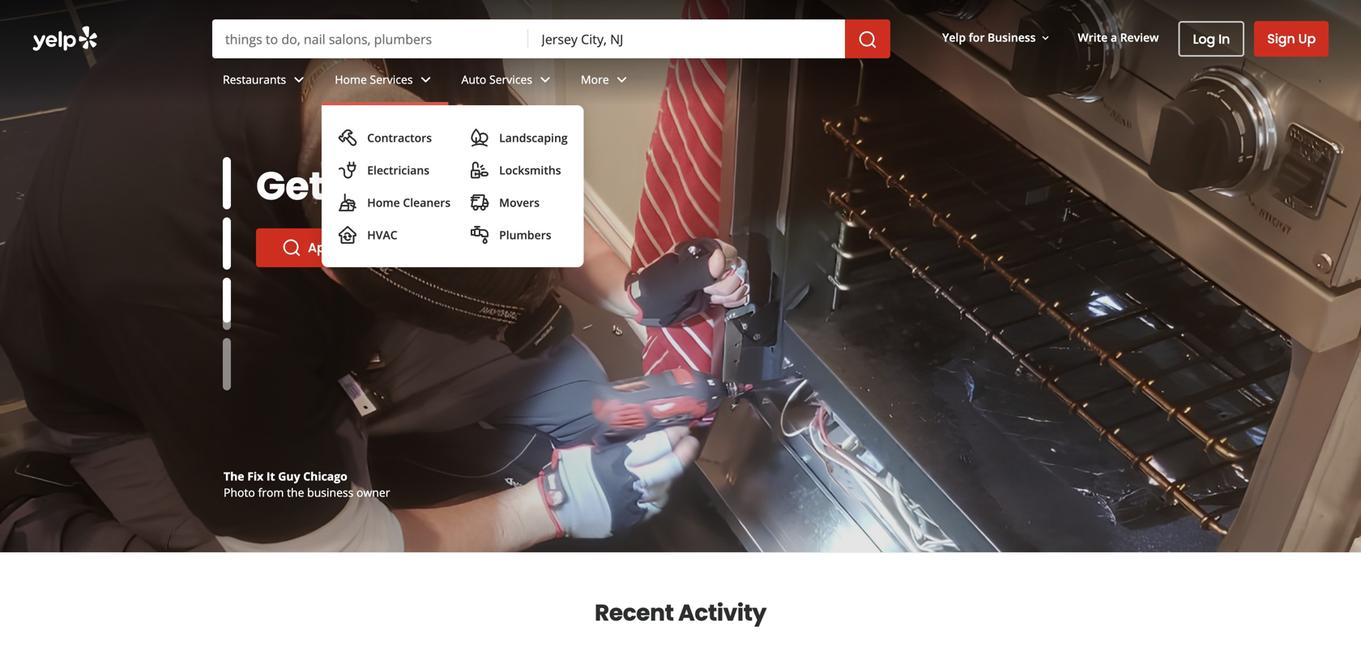 Task type: vqa. For each thing, say whether or not it's contained in the screenshot.
Services
yes



Task type: describe. For each thing, give the bounding box(es) containing it.
more link
[[568, 58, 645, 105]]

24 plumbers v2 image
[[470, 225, 490, 245]]

the
[[287, 485, 304, 500]]

24 moving v2 image
[[470, 193, 490, 212]]

movers
[[499, 195, 540, 210]]

address, neighborhood, city, state or zip text field
[[529, 19, 845, 58]]

16 chevron down v2 image
[[1039, 31, 1052, 44]]

recent activity
[[595, 597, 767, 629]]

business
[[307, 485, 354, 500]]

home for home services
[[335, 72, 367, 87]]

home cleaners link
[[332, 186, 457, 219]]

yelp
[[943, 30, 966, 45]]

menu inside "business categories" element
[[322, 105, 584, 267]]

yelp for business button
[[936, 23, 1059, 52]]

none field address, neighborhood, city, state or zip
[[529, 19, 845, 58]]

landscaping link
[[464, 122, 574, 154]]

explore banner section banner
[[0, 0, 1361, 553]]

from
[[258, 485, 284, 500]]

24 locksmith v2 image
[[470, 160, 490, 180]]

review
[[1120, 30, 1159, 45]]

yelp for business
[[943, 30, 1036, 45]]

chicago
[[303, 469, 348, 484]]

guy
[[278, 469, 300, 484]]

locksmiths
[[499, 162, 561, 178]]

a
[[1111, 30, 1117, 45]]

photo
[[224, 485, 255, 500]]

recent
[[595, 597, 674, 629]]

get your fix
[[256, 159, 479, 214]]

log
[[1193, 30, 1216, 48]]

the
[[224, 469, 244, 484]]

24 chevron down v2 image for auto services
[[536, 70, 555, 89]]

cleaners
[[403, 195, 451, 210]]

24 chevron down v2 image for home services
[[416, 70, 436, 89]]

auto services link
[[449, 58, 568, 105]]

log in
[[1193, 30, 1230, 48]]

the fix it guy chicago photo from the business owner
[[224, 469, 390, 500]]

locksmiths link
[[464, 154, 574, 186]]

contractors link
[[332, 122, 457, 154]]

up
[[1299, 30, 1316, 48]]

restaurants link
[[210, 58, 322, 105]]

sign up
[[1268, 30, 1316, 48]]

24 electrician v2 image
[[338, 160, 358, 180]]

write
[[1078, 30, 1108, 45]]

for
[[969, 30, 985, 45]]

services for home services
[[370, 72, 413, 87]]

2 select slide image from the top
[[223, 218, 231, 270]]

none field things to do, nail salons, plumbers
[[212, 19, 529, 58]]

home for home cleaners
[[367, 195, 400, 210]]



Task type: locate. For each thing, give the bounding box(es) containing it.
services down things to do, nail salons, plumbers text field
[[370, 72, 413, 87]]

auto services
[[462, 72, 532, 87]]

2 24 chevron down v2 image from the left
[[416, 70, 436, 89]]

contractors
[[367, 130, 432, 145]]

None search field
[[0, 0, 1361, 267], [212, 19, 891, 58], [0, 0, 1361, 267], [212, 19, 891, 58]]

write a review link
[[1072, 23, 1166, 52]]

business categories element
[[210, 58, 1329, 267]]

home services link
[[322, 58, 449, 105]]

1 24 chevron down v2 image from the left
[[289, 70, 309, 89]]

the fix it guy chicago link
[[224, 469, 348, 484]]

your
[[332, 159, 423, 214]]

24 chevron down v2 image right the restaurants
[[289, 70, 309, 89]]

electricians link
[[332, 154, 457, 186]]

24 landscaping v2 image
[[470, 128, 490, 147]]

repair
[[376, 239, 414, 257]]

1 select slide image from the top
[[223, 157, 231, 209]]

24 chevron down v2 image left auto
[[416, 70, 436, 89]]

24 home cleaning v2 image
[[338, 193, 358, 212]]

None field
[[212, 19, 529, 58], [529, 19, 845, 58]]

24 chevron down v2 image
[[536, 70, 555, 89], [612, 70, 632, 89]]

24 heating cooling v2 image
[[338, 225, 358, 245]]

in
[[1219, 30, 1230, 48]]

services inside auto services link
[[489, 72, 532, 87]]

appliance repair
[[308, 239, 414, 257]]

home down things to do, nail salons, plumbers field
[[335, 72, 367, 87]]

services inside "home services" link
[[370, 72, 413, 87]]

1 vertical spatial home
[[367, 195, 400, 210]]

0 horizontal spatial 24 chevron down v2 image
[[289, 70, 309, 89]]

hvac link
[[332, 219, 457, 251]]

activity
[[678, 597, 767, 629]]

0 horizontal spatial 24 chevron down v2 image
[[536, 70, 555, 89]]

0 horizontal spatial services
[[370, 72, 413, 87]]

0 vertical spatial select slide image
[[223, 157, 231, 209]]

menu
[[322, 105, 584, 267]]

home inside menu
[[367, 195, 400, 210]]

24 chevron down v2 image right the auto services
[[536, 70, 555, 89]]

fix
[[431, 159, 479, 214]]

landscaping
[[499, 130, 568, 145]]

sign up link
[[1255, 21, 1329, 57]]

24 search v2 image
[[282, 238, 301, 258]]

24 chevron down v2 image for restaurants
[[289, 70, 309, 89]]

auto
[[462, 72, 487, 87]]

get
[[256, 159, 325, 214]]

1 horizontal spatial home
[[367, 195, 400, 210]]

fix
[[247, 469, 264, 484]]

2 24 chevron down v2 image from the left
[[612, 70, 632, 89]]

24 chevron down v2 image inside restaurants link
[[289, 70, 309, 89]]

movers link
[[464, 186, 574, 219]]

2 services from the left
[[489, 72, 532, 87]]

appliance
[[308, 239, 373, 257]]

more
[[581, 72, 609, 87]]

services
[[370, 72, 413, 87], [489, 72, 532, 87]]

1 horizontal spatial 24 chevron down v2 image
[[612, 70, 632, 89]]

24 chevron down v2 image inside "home services" link
[[416, 70, 436, 89]]

business
[[988, 30, 1036, 45]]

24 chevron down v2 image
[[289, 70, 309, 89], [416, 70, 436, 89]]

home up hvac
[[367, 195, 400, 210]]

24 chevron down v2 image for more
[[612, 70, 632, 89]]

1 vertical spatial select slide image
[[223, 218, 231, 270]]

2 vertical spatial select slide image
[[223, 272, 231, 324]]

hvac
[[367, 227, 398, 243]]

3 select slide image from the top
[[223, 272, 231, 324]]

1 horizontal spatial 24 chevron down v2 image
[[416, 70, 436, 89]]

services for auto services
[[489, 72, 532, 87]]

restaurants
[[223, 72, 286, 87]]

log in link
[[1179, 21, 1245, 57]]

24 chevron down v2 image right more
[[612, 70, 632, 89]]

menu containing contractors
[[322, 105, 584, 267]]

24 contractor v2 image
[[338, 128, 358, 147]]

home cleaners
[[367, 195, 451, 210]]

search image
[[858, 30, 878, 49]]

select slide image
[[223, 157, 231, 209], [223, 218, 231, 270], [223, 272, 231, 324]]

plumbers link
[[464, 219, 574, 251]]

1 services from the left
[[370, 72, 413, 87]]

plumbers
[[499, 227, 552, 243]]

owner
[[357, 485, 390, 500]]

write a review
[[1078, 30, 1159, 45]]

home
[[335, 72, 367, 87], [367, 195, 400, 210]]

0 vertical spatial home
[[335, 72, 367, 87]]

it
[[267, 469, 275, 484]]

things to do, nail salons, plumbers text field
[[212, 19, 529, 58]]

home services
[[335, 72, 413, 87]]

2 none field from the left
[[529, 19, 845, 58]]

1 none field from the left
[[212, 19, 529, 58]]

24 chevron down v2 image inside auto services link
[[536, 70, 555, 89]]

1 24 chevron down v2 image from the left
[[536, 70, 555, 89]]

electricians
[[367, 162, 430, 178]]

0 horizontal spatial home
[[335, 72, 367, 87]]

services right auto
[[489, 72, 532, 87]]

sign
[[1268, 30, 1295, 48]]

1 horizontal spatial services
[[489, 72, 532, 87]]

appliance repair link
[[256, 229, 440, 267]]

24 chevron down v2 image inside more 'link'
[[612, 70, 632, 89]]



